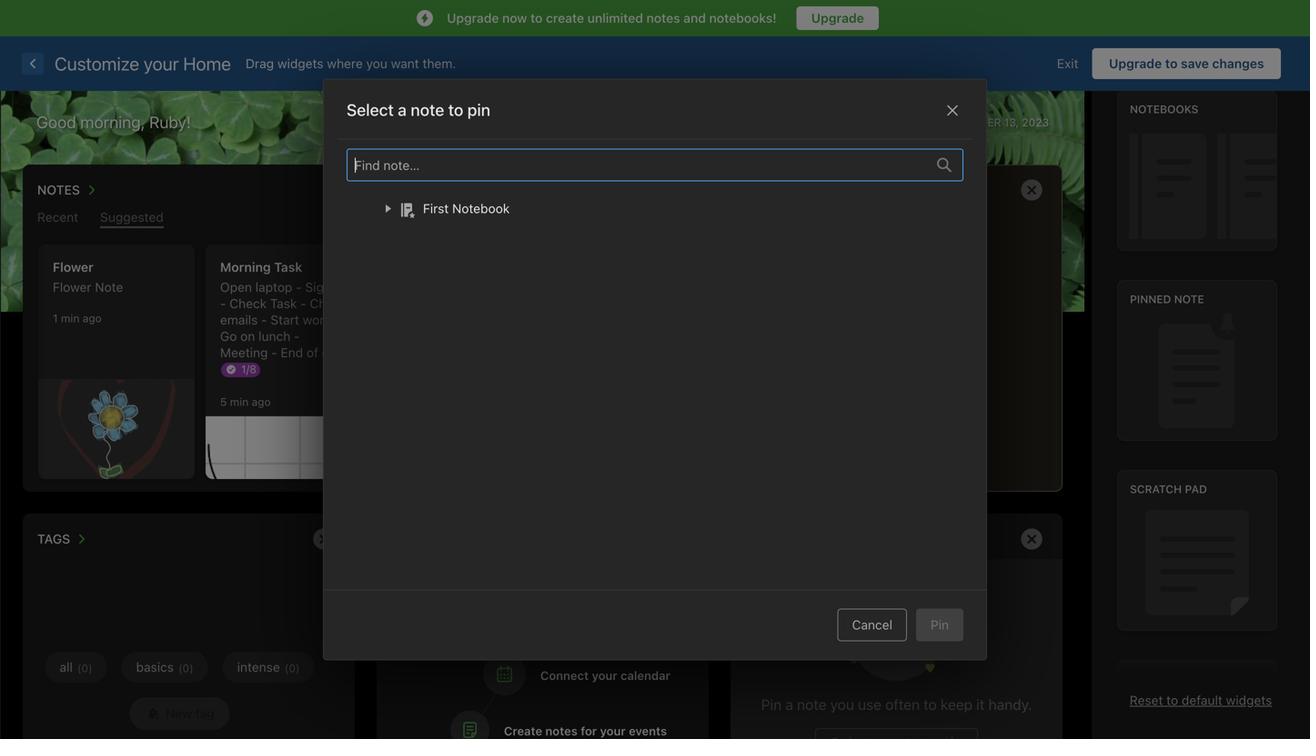 Task type: vqa. For each thing, say whether or not it's contained in the screenshot.
leftmost Scratch Pad
yes



Task type: describe. For each thing, give the bounding box(es) containing it.
0 horizontal spatial widgets
[[277, 56, 323, 71]]

customize
[[55, 53, 139, 74]]

drag widgets where you want them.
[[246, 56, 456, 71]]

select a note to pin
[[347, 100, 490, 120]]

ruby!
[[149, 112, 191, 132]]

reset to default widgets
[[1130, 693, 1272, 708]]

good morning, ruby!
[[36, 112, 191, 132]]

to right now
[[530, 10, 543, 25]]

2023
[[1022, 116, 1049, 129]]

upgrade button
[[797, 6, 879, 30]]

to left pin
[[448, 100, 463, 120]]

morning,
[[80, 112, 145, 132]]

exit
[[1057, 56, 1078, 71]]

pad inside scratch pad button
[[809, 183, 834, 198]]

close image
[[942, 99, 963, 121]]

upgrade for upgrade now to create unlimited notes and notebooks!
[[447, 10, 499, 25]]

first notebook cell
[[347, 191, 982, 227]]

first
[[423, 201, 449, 216]]

note
[[1174, 293, 1204, 305]]

pin button
[[916, 609, 963, 642]]

remove image
[[1013, 172, 1050, 208]]

notebooks
[[1130, 103, 1198, 115]]

upgrade now to create unlimited notes and notebooks!
[[447, 10, 777, 25]]

1 vertical spatial scratch
[[1130, 483, 1182, 496]]

1 horizontal spatial remove image
[[660, 172, 696, 208]]

cancel
[[852, 618, 892, 633]]

wednesday, december 13, 2023
[[869, 116, 1049, 129]]

home
[[183, 53, 231, 74]]

reset
[[1130, 693, 1163, 708]]

2 horizontal spatial remove image
[[1013, 521, 1050, 558]]

december
[[942, 116, 1001, 129]]

upgrade to save changes
[[1109, 56, 1264, 71]]

13,
[[1004, 116, 1019, 129]]

scratch pad button
[[746, 178, 834, 202]]

note
[[411, 100, 444, 120]]

1 horizontal spatial widgets
[[1226, 693, 1272, 708]]

now
[[502, 10, 527, 25]]



Task type: locate. For each thing, give the bounding box(es) containing it.
notebook
[[452, 201, 510, 216]]

1 vertical spatial pad
[[1185, 483, 1207, 496]]

and
[[683, 10, 706, 25]]

to inside button
[[1165, 56, 1178, 71]]

default
[[1182, 693, 1223, 708]]

0 vertical spatial scratch
[[746, 183, 806, 198]]

first notebook
[[423, 201, 510, 216]]

1 vertical spatial scratch pad
[[1130, 483, 1207, 496]]

wednesday,
[[869, 116, 939, 129]]

upgrade inside button
[[1109, 56, 1162, 71]]

shortcuts
[[1130, 673, 1198, 686]]

exit button
[[1043, 48, 1092, 79]]

to left save
[[1165, 56, 1178, 71]]

to down shortcuts
[[1166, 693, 1178, 708]]

upgrade for upgrade to save changes
[[1109, 56, 1162, 71]]

1 horizontal spatial scratch
[[1130, 483, 1182, 496]]

a
[[398, 100, 407, 120]]

scratch pad
[[746, 183, 834, 198], [1130, 483, 1207, 496]]

0 horizontal spatial upgrade
[[447, 10, 499, 25]]

notebooks!
[[709, 10, 777, 25]]

them.
[[423, 56, 456, 71]]

0 vertical spatial pad
[[809, 183, 834, 198]]

your
[[144, 53, 179, 74]]

0 horizontal spatial scratch
[[746, 183, 806, 198]]

where
[[327, 56, 363, 71]]

pin
[[467, 100, 490, 120]]

customize your home
[[55, 53, 231, 74]]

0 horizontal spatial scratch pad
[[746, 183, 834, 198]]

you
[[366, 56, 387, 71]]

1 horizontal spatial pad
[[1185, 483, 1207, 496]]

0 horizontal spatial remove image
[[306, 521, 342, 558]]

changes
[[1212, 56, 1264, 71]]

good
[[36, 112, 76, 132]]

upgrade inside button
[[811, 10, 864, 25]]

widgets right drag
[[277, 56, 323, 71]]

want
[[391, 56, 419, 71]]

0 vertical spatial scratch pad
[[746, 183, 834, 198]]

scratch
[[746, 183, 806, 198], [1130, 483, 1182, 496]]

to
[[530, 10, 543, 25], [1165, 56, 1178, 71], [448, 100, 463, 120], [1166, 693, 1178, 708]]

0 vertical spatial widgets
[[277, 56, 323, 71]]

2 horizontal spatial upgrade
[[1109, 56, 1162, 71]]

pin
[[931, 618, 949, 633]]

cancel button
[[837, 609, 907, 642]]

pinned note
[[1130, 293, 1204, 305]]

widgets
[[277, 56, 323, 71], [1226, 693, 1272, 708]]

save
[[1181, 56, 1209, 71]]

select
[[347, 100, 394, 120]]

widgets right the default
[[1226, 693, 1272, 708]]

upgrade for upgrade
[[811, 10, 864, 25]]

upgrade to save changes button
[[1092, 48, 1281, 79]]

remove image
[[660, 172, 696, 208], [306, 521, 342, 558], [1013, 521, 1050, 558]]

scratch inside scratch pad button
[[746, 183, 806, 198]]

drag
[[246, 56, 274, 71]]

reset to default widgets button
[[1130, 693, 1272, 708]]

create
[[546, 10, 584, 25]]

1 vertical spatial widgets
[[1226, 693, 1272, 708]]

pad
[[809, 183, 834, 198], [1185, 483, 1207, 496]]

notes
[[646, 10, 680, 25]]

Find note… text field
[[348, 150, 926, 180]]

pinned
[[1130, 293, 1171, 305]]

1 horizontal spatial scratch pad
[[1130, 483, 1207, 496]]

upgrade
[[447, 10, 499, 25], [811, 10, 864, 25], [1109, 56, 1162, 71]]

1 horizontal spatial upgrade
[[811, 10, 864, 25]]

unlimited
[[587, 10, 643, 25]]

0 horizontal spatial pad
[[809, 183, 834, 198]]



